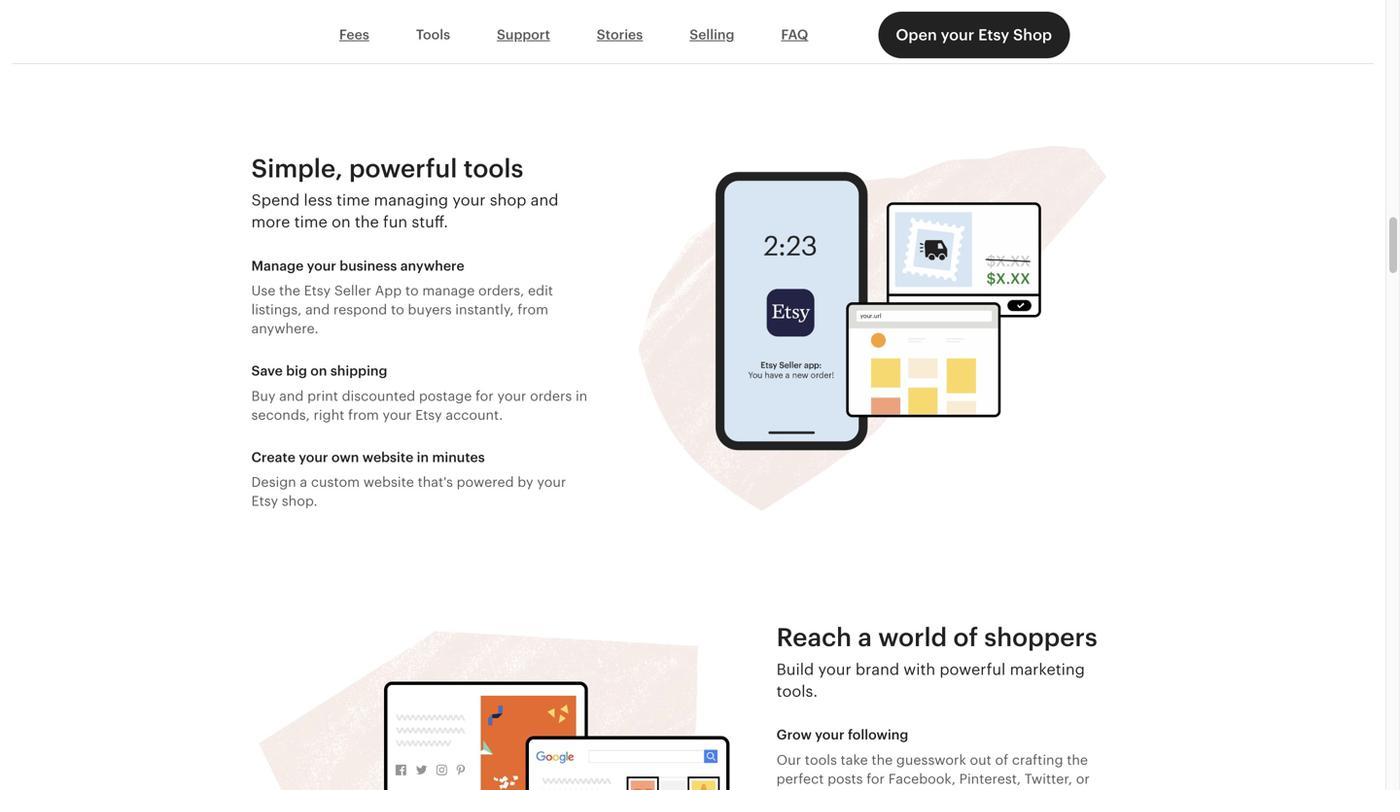Task type: describe. For each thing, give the bounding box(es) containing it.
etsy inside save big on shipping buy and print discounted postage for your orders in seconds, right from your etsy account.
[[415, 407, 442, 423]]

and inside manage your business anywhere use the etsy seller app to manage orders, edit listings, and respond to buyers instantly, from anywhere.
[[305, 302, 330, 317]]

our
[[777, 752, 801, 768]]

posts
[[828, 771, 863, 787]]

faq link
[[758, 17, 832, 53]]

less
[[304, 192, 332, 209]]

more
[[251, 213, 290, 231]]

orders
[[530, 388, 572, 404]]

own
[[331, 450, 359, 465]]

twitter,
[[1025, 771, 1073, 787]]

tools
[[416, 27, 450, 42]]

for inside grow your following our tools take the guesswork out of crafting the perfect posts for facebook, pinterest, twitter, o
[[867, 771, 885, 787]]

shop
[[1013, 26, 1052, 44]]

edit
[[528, 283, 553, 298]]

perfect
[[777, 771, 824, 787]]

anywhere
[[400, 258, 464, 274]]

the down 'following'
[[872, 752, 893, 768]]

support
[[497, 27, 550, 42]]

powerful inside simple, powerful tools spend less time managing your shop and more time on the fun stuff.
[[349, 154, 457, 183]]

etsy left shop
[[978, 26, 1010, 44]]

the inside manage your business anywhere use the etsy seller app to manage orders, edit listings, and respond to buyers instantly, from anywhere.
[[279, 283, 300, 298]]

reach
[[777, 624, 852, 652]]

fees
[[339, 27, 369, 42]]

print
[[307, 388, 338, 404]]

buy
[[251, 388, 276, 404]]

your down discounted
[[383, 407, 412, 423]]

shipping
[[330, 363, 387, 379]]

save big on shipping buy and print discounted postage for your orders in seconds, right from your etsy account.
[[251, 363, 588, 423]]

minutes
[[432, 450, 485, 465]]

tools.
[[777, 683, 818, 700]]

use
[[251, 283, 276, 298]]

right
[[314, 407, 344, 423]]

support link
[[474, 17, 574, 53]]

fun
[[383, 213, 408, 231]]

a inside reach a world of shoppers build your brand with powerful marketing tools.
[[858, 624, 872, 652]]

faq
[[781, 27, 808, 42]]

brand
[[856, 661, 900, 679]]

from inside manage your business anywhere use the etsy seller app to manage orders, edit listings, and respond to buyers instantly, from anywhere.
[[518, 302, 548, 317]]

of inside reach a world of shoppers build your brand with powerful marketing tools.
[[953, 624, 978, 652]]

account.
[[446, 407, 503, 423]]

0 vertical spatial website
[[362, 450, 414, 465]]

grow
[[777, 728, 812, 743]]

shop.
[[282, 494, 318, 509]]

tools inside simple, powerful tools spend less time managing your shop and more time on the fun stuff.
[[464, 154, 524, 183]]

in inside create your own website in minutes design a custom website that's powered by your etsy shop.
[[417, 450, 429, 465]]

tools link
[[393, 17, 474, 53]]

on inside simple, powerful tools spend less time managing your shop and more time on the fun stuff.
[[332, 213, 351, 231]]

seller
[[334, 283, 371, 298]]



Task type: vqa. For each thing, say whether or not it's contained in the screenshot.
the Open your Etsy Shop
yes



Task type: locate. For each thing, give the bounding box(es) containing it.
your left the shop
[[452, 192, 486, 209]]

of right the world
[[953, 624, 978, 652]]

0 vertical spatial time
[[336, 192, 370, 209]]

of right 'out'
[[995, 752, 1009, 768]]

website left "that's"
[[363, 475, 414, 490]]

for inside save big on shipping buy and print discounted postage for your orders in seconds, right from your etsy account.
[[476, 388, 494, 404]]

custom
[[311, 475, 360, 490]]

create your own website in minutes design a custom website that's powered by your etsy shop.
[[251, 450, 566, 509]]

your up seller in the left of the page
[[307, 258, 336, 274]]

0 vertical spatial powerful
[[349, 154, 457, 183]]

a
[[300, 475, 307, 490], [858, 624, 872, 652]]

the up the "listings,"
[[279, 283, 300, 298]]

respond
[[333, 302, 387, 317]]

open your etsy shop link
[[878, 12, 1070, 58]]

create
[[251, 450, 295, 465]]

tools up perfect
[[805, 752, 837, 768]]

2 horizontal spatial and
[[531, 192, 559, 209]]

selling
[[690, 27, 735, 42]]

anywhere.
[[251, 321, 319, 337]]

discounted
[[342, 388, 415, 404]]

grow your following our tools take the guesswork out of crafting the perfect posts for facebook, pinterest, twitter, o
[[777, 728, 1090, 791]]

website
[[362, 450, 414, 465], [363, 475, 414, 490]]

out
[[970, 752, 992, 768]]

on right big
[[310, 363, 327, 379]]

2 vertical spatial and
[[279, 388, 304, 404]]

marketing
[[1010, 661, 1085, 679]]

0 horizontal spatial in
[[417, 450, 429, 465]]

0 vertical spatial for
[[476, 388, 494, 404]]

time
[[336, 192, 370, 209], [294, 213, 327, 231]]

powerful up managing
[[349, 154, 457, 183]]

0 vertical spatial from
[[518, 302, 548, 317]]

your
[[941, 26, 975, 44], [452, 192, 486, 209], [307, 258, 336, 274], [497, 388, 526, 404], [383, 407, 412, 423], [299, 450, 328, 465], [537, 475, 566, 490], [818, 661, 852, 679], [815, 728, 845, 743]]

selling link
[[666, 17, 758, 53]]

your left orders at the left of the page
[[497, 388, 526, 404]]

listings,
[[251, 302, 302, 317]]

1 vertical spatial website
[[363, 475, 414, 490]]

a up shop.
[[300, 475, 307, 490]]

and inside simple, powerful tools spend less time managing your shop and more time on the fun stuff.
[[531, 192, 559, 209]]

website right own
[[362, 450, 414, 465]]

crafting
[[1012, 752, 1063, 768]]

tools inside grow your following our tools take the guesswork out of crafting the perfect posts for facebook, pinterest, twitter, o
[[805, 752, 837, 768]]

0 vertical spatial in
[[576, 388, 588, 404]]

following
[[848, 728, 908, 743]]

tools
[[464, 154, 524, 183], [805, 752, 837, 768]]

0 vertical spatial on
[[332, 213, 351, 231]]

open
[[896, 26, 937, 44]]

shop
[[490, 192, 526, 209]]

the inside simple, powerful tools spend less time managing your shop and more time on the fun stuff.
[[355, 213, 379, 231]]

and up seconds,
[[279, 388, 304, 404]]

on
[[332, 213, 351, 231], [310, 363, 327, 379]]

1 horizontal spatial powerful
[[940, 661, 1006, 679]]

0 vertical spatial a
[[300, 475, 307, 490]]

from
[[518, 302, 548, 317], [348, 407, 379, 423]]

0 vertical spatial tools
[[464, 154, 524, 183]]

guesswork
[[896, 752, 966, 768]]

world
[[878, 624, 947, 652]]

orders,
[[478, 283, 524, 298]]

your right the open
[[941, 26, 975, 44]]

your left own
[[299, 450, 328, 465]]

pinterest,
[[959, 771, 1021, 787]]

1 vertical spatial of
[[995, 752, 1009, 768]]

powerful inside reach a world of shoppers build your brand with powerful marketing tools.
[[940, 661, 1006, 679]]

your inside reach a world of shoppers build your brand with powerful marketing tools.
[[818, 661, 852, 679]]

manage
[[251, 258, 304, 274]]

facebook,
[[888, 771, 956, 787]]

0 vertical spatial of
[[953, 624, 978, 652]]

1 horizontal spatial tools
[[805, 752, 837, 768]]

etsy
[[978, 26, 1010, 44], [304, 283, 331, 298], [415, 407, 442, 423], [251, 494, 278, 509]]

1 horizontal spatial to
[[405, 283, 419, 298]]

tools up the shop
[[464, 154, 524, 183]]

from down edit
[[518, 302, 548, 317]]

1 horizontal spatial for
[[867, 771, 885, 787]]

and right the shop
[[531, 192, 559, 209]]

big
[[286, 363, 307, 379]]

in inside save big on shipping buy and print discounted postage for your orders in seconds, right from your etsy account.
[[576, 388, 588, 404]]

by
[[518, 475, 533, 490]]

0 horizontal spatial a
[[300, 475, 307, 490]]

manage your business anywhere use the etsy seller app to manage orders, edit listings, and respond to buyers instantly, from anywhere.
[[251, 258, 553, 337]]

1 horizontal spatial on
[[332, 213, 351, 231]]

simple,
[[251, 154, 343, 183]]

for up "account."
[[476, 388, 494, 404]]

in up "that's"
[[417, 450, 429, 465]]

on inside save big on shipping buy and print discounted postage for your orders in seconds, right from your etsy account.
[[310, 363, 327, 379]]

for
[[476, 388, 494, 404], [867, 771, 885, 787]]

a inside create your own website in minutes design a custom website that's powered by your etsy shop.
[[300, 475, 307, 490]]

stories
[[597, 27, 643, 42]]

fees link
[[316, 17, 393, 53]]

your right "by"
[[537, 475, 566, 490]]

of inside grow your following our tools take the guesswork out of crafting the perfect posts for facebook, pinterest, twitter, o
[[995, 752, 1009, 768]]

from down discounted
[[348, 407, 379, 423]]

0 horizontal spatial time
[[294, 213, 327, 231]]

0 horizontal spatial and
[[279, 388, 304, 404]]

1 vertical spatial tools
[[805, 752, 837, 768]]

1 vertical spatial and
[[305, 302, 330, 317]]

to right the app
[[405, 283, 419, 298]]

simple, powerful tools spend less time managing your shop and more time on the fun stuff.
[[251, 154, 559, 231]]

0 horizontal spatial from
[[348, 407, 379, 423]]

0 horizontal spatial for
[[476, 388, 494, 404]]

managing
[[374, 192, 448, 209]]

a up the 'brand' at the bottom of the page
[[858, 624, 872, 652]]

reach a world of shoppers build your brand with powerful marketing tools.
[[777, 624, 1098, 700]]

1 horizontal spatial time
[[336, 192, 370, 209]]

stuff.
[[412, 213, 448, 231]]

shoppers
[[984, 624, 1098, 652]]

to down the app
[[391, 302, 404, 317]]

postage
[[419, 388, 472, 404]]

1 horizontal spatial and
[[305, 302, 330, 317]]

app
[[375, 283, 402, 298]]

1 horizontal spatial in
[[576, 388, 588, 404]]

your up take
[[815, 728, 845, 743]]

the
[[355, 213, 379, 231], [279, 283, 300, 298], [872, 752, 893, 768], [1067, 752, 1088, 768]]

take
[[841, 752, 868, 768]]

stories link
[[574, 17, 666, 53]]

your inside grow your following our tools take the guesswork out of crafting the perfect posts for facebook, pinterest, twitter, o
[[815, 728, 845, 743]]

and
[[531, 192, 559, 209], [305, 302, 330, 317], [279, 388, 304, 404]]

etsy down postage
[[415, 407, 442, 423]]

etsy down the design
[[251, 494, 278, 509]]

for down take
[[867, 771, 885, 787]]

1 horizontal spatial a
[[858, 624, 872, 652]]

1 vertical spatial to
[[391, 302, 404, 317]]

etsy left seller in the left of the page
[[304, 283, 331, 298]]

0 horizontal spatial tools
[[464, 154, 524, 183]]

1 vertical spatial a
[[858, 624, 872, 652]]

0 horizontal spatial on
[[310, 363, 327, 379]]

instantly,
[[455, 302, 514, 317]]

from inside save big on shipping buy and print discounted postage for your orders in seconds, right from your etsy account.
[[348, 407, 379, 423]]

1 vertical spatial powerful
[[940, 661, 1006, 679]]

0 vertical spatial and
[[531, 192, 559, 209]]

time down "less"
[[294, 213, 327, 231]]

1 horizontal spatial from
[[518, 302, 548, 317]]

your down reach
[[818, 661, 852, 679]]

design
[[251, 475, 296, 490]]

save
[[251, 363, 283, 379]]

1 vertical spatial for
[[867, 771, 885, 787]]

1 horizontal spatial of
[[995, 752, 1009, 768]]

to
[[405, 283, 419, 298], [391, 302, 404, 317]]

the up twitter,
[[1067, 752, 1088, 768]]

build
[[777, 661, 814, 679]]

0 horizontal spatial to
[[391, 302, 404, 317]]

powerful right with
[[940, 661, 1006, 679]]

0 vertical spatial to
[[405, 283, 419, 298]]

etsy inside manage your business anywhere use the etsy seller app to manage orders, edit listings, and respond to buyers instantly, from anywhere.
[[304, 283, 331, 298]]

powerful
[[349, 154, 457, 183], [940, 661, 1006, 679]]

in
[[576, 388, 588, 404], [417, 450, 429, 465]]

time right "less"
[[336, 192, 370, 209]]

business
[[340, 258, 397, 274]]

your inside manage your business anywhere use the etsy seller app to manage orders, edit listings, and respond to buyers instantly, from anywhere.
[[307, 258, 336, 274]]

spend
[[251, 192, 300, 209]]

your inside simple, powerful tools spend less time managing your shop and more time on the fun stuff.
[[452, 192, 486, 209]]

seconds,
[[251, 407, 310, 423]]

1 vertical spatial in
[[417, 450, 429, 465]]

and up anywhere.
[[305, 302, 330, 317]]

of
[[953, 624, 978, 652], [995, 752, 1009, 768]]

in right orders at the left of the page
[[576, 388, 588, 404]]

powered
[[457, 475, 514, 490]]

with
[[904, 661, 936, 679]]

on down "less"
[[332, 213, 351, 231]]

and inside save big on shipping buy and print discounted postage for your orders in seconds, right from your etsy account.
[[279, 388, 304, 404]]

open your etsy shop
[[896, 26, 1052, 44]]

etsy inside create your own website in minutes design a custom website that's powered by your etsy shop.
[[251, 494, 278, 509]]

that's
[[418, 475, 453, 490]]

1 vertical spatial from
[[348, 407, 379, 423]]

1 vertical spatial time
[[294, 213, 327, 231]]

1 vertical spatial on
[[310, 363, 327, 379]]

the left fun at the left of the page
[[355, 213, 379, 231]]

manage
[[422, 283, 475, 298]]

0 horizontal spatial of
[[953, 624, 978, 652]]

0 horizontal spatial powerful
[[349, 154, 457, 183]]

buyers
[[408, 302, 452, 317]]



